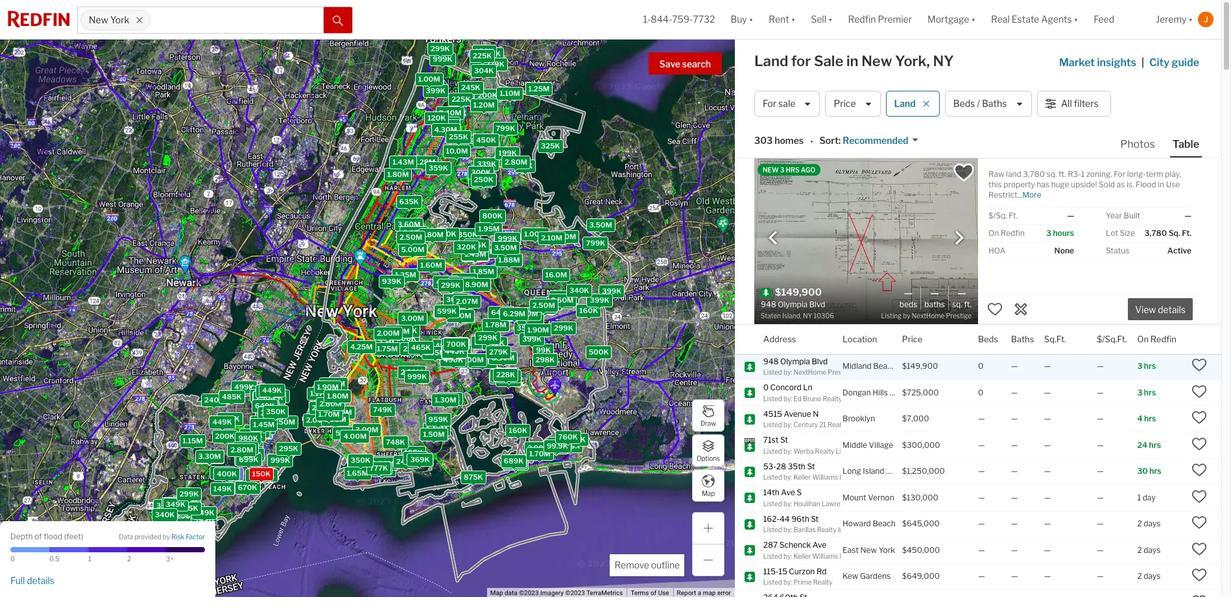 Task type: vqa. For each thing, say whether or not it's contained in the screenshot.
Ft. to the left
yes



Task type: locate. For each thing, give the bounding box(es) containing it.
•
[[811, 136, 814, 147]]

0 vertical spatial 1
[[1082, 169, 1085, 179]]

use left report
[[659, 590, 670, 597]]

map for map
[[702, 490, 715, 497]]

0 horizontal spatial 700k
[[263, 393, 283, 402]]

3 hrs for $725,000
[[1138, 388, 1157, 398]]

289k up 5.50m
[[261, 409, 280, 418]]

2.80m right 339k
[[505, 157, 527, 167]]

3 listed from the top
[[764, 421, 783, 429]]

listed down 71st
[[764, 447, 783, 455]]

558k
[[335, 429, 355, 438]]

baths right /
[[983, 98, 1007, 109]]

realty inside 162-44 96th st listed by: barillas realty inc howard beach $645,000
[[818, 526, 837, 534]]

0 horizontal spatial beds
[[900, 300, 918, 309]]

0 vertical spatial on redfin
[[989, 228, 1025, 238]]

1.88m
[[498, 256, 520, 265]]

315k down '980k'
[[242, 449, 260, 458]]

0 horizontal spatial 3.30m
[[130, 537, 153, 546]]

1 horizontal spatial 1.20m
[[473, 100, 495, 109]]

land for land
[[895, 98, 916, 109]]

700k up 490k
[[446, 340, 466, 349]]

1 ▾ from the left
[[749, 14, 754, 25]]

york up gardens on the right bottom of page
[[879, 546, 896, 555]]

real
[[992, 14, 1010, 25]]

beds left /
[[954, 98, 976, 109]]

vernon
[[869, 493, 895, 503]]

0.5
[[49, 556, 59, 563]]

st right 71st
[[781, 435, 788, 445]]

new york
[[89, 15, 129, 26]]

0 horizontal spatial ©2023
[[519, 590, 539, 597]]

4 by: from the top
[[784, 447, 793, 455]]

1.90m down the 7.20m
[[527, 326, 549, 335]]

3 hrs down 'on redfin' button
[[1138, 362, 1157, 371]]

0 horizontal spatial 899k
[[174, 533, 194, 542]]

1 horizontal spatial details
[[1159, 305, 1186, 316]]

6 ▾ from the left
[[1189, 14, 1194, 25]]

350k up 1.65m
[[351, 456, 370, 466]]

3 favorite this home image from the top
[[1192, 489, 1208, 505]]

1 vertical spatial keller
[[794, 553, 811, 560]]

3 ▾ from the left
[[829, 14, 833, 25]]

1.40m up 1.85m
[[464, 250, 486, 259]]

2 vertical spatial 2 days
[[1138, 572, 1161, 582]]

1.80m
[[387, 170, 409, 179], [422, 230, 443, 239], [327, 392, 348, 401], [247, 428, 269, 437]]

2 vertical spatial days
[[1144, 572, 1161, 582]]

by: inside 14th ave s listed by: houlihan lawrence inc.
[[784, 500, 793, 508]]

1.45m up 1.85m
[[465, 250, 486, 259]]

hrs for $300,000
[[1150, 441, 1162, 450]]

submit search image
[[333, 15, 343, 26]]

3,780 up has
[[1024, 169, 1046, 179]]

1 vertical spatial york
[[879, 546, 896, 555]]

by: inside 53-28 35th st listed by: keller williams landmark ii
[[784, 474, 793, 482]]

1 vertical spatial 349k
[[166, 501, 185, 510]]

1 horizontal spatial 1.90m
[[527, 326, 549, 335]]

160k up 640k
[[263, 392, 282, 401]]

2.00m up 1.75m
[[377, 329, 400, 338]]

2 ©2023 from the left
[[566, 590, 585, 597]]

keller inside 53-28 35th st listed by: keller williams landmark ii
[[794, 474, 811, 482]]

0 vertical spatial in
[[847, 53, 859, 69]]

ave inside 14th ave s listed by: houlihan lawrence inc.
[[782, 488, 795, 498]]

1 listed from the top
[[764, 369, 783, 376]]

feed
[[1094, 14, 1115, 25]]

350k down the 7.20m
[[517, 324, 536, 333]]

799k up 339k
[[496, 124, 515, 133]]

0 vertical spatial 900k
[[396, 334, 416, 343]]

0 horizontal spatial 2.20m
[[370, 466, 393, 475]]

2.20m right 1.65m
[[370, 466, 393, 475]]

hrs for $7,000
[[1145, 414, 1157, 424]]

2 for $649,000
[[1138, 572, 1143, 582]]

1 vertical spatial 340k
[[155, 511, 175, 520]]

650k up 518k on the left bottom of the page
[[554, 293, 574, 302]]

price button up $149,900
[[903, 325, 923, 354]]

user photo image
[[1199, 12, 1214, 27]]

1 vertical spatial 1.00m
[[524, 229, 546, 239]]

2.50m up 1.17m
[[322, 380, 345, 389]]

5 favorite this home image from the top
[[1192, 568, 1208, 584]]

restrict...
[[989, 190, 1023, 200]]

1.10m down 760k
[[545, 442, 566, 452]]

ft. right the $/sq.
[[1009, 211, 1018, 221]]

1.95m
[[478, 225, 500, 234]]

days for $450,000
[[1144, 546, 1161, 555]]

— inside — sq. ft.
[[958, 288, 967, 299]]

heading
[[761, 286, 867, 321]]

by: inside 115-15 curzon rd listed by: prime realty
[[784, 579, 793, 587]]

realty inside 115-15 curzon rd listed by: prime realty
[[814, 579, 833, 587]]

1.15m up 7.90m
[[182, 437, 203, 446]]

york left remove new york icon at the top of the page
[[110, 15, 129, 26]]

remove new york image
[[136, 16, 143, 24]]

1 vertical spatial ft.
[[1183, 228, 1192, 238]]

225k down 245k
[[452, 95, 470, 104]]

by: inside 162-44 96th st listed by: barillas realty inc howard beach $645,000
[[784, 526, 793, 534]]

by: down 28
[[784, 474, 793, 482]]

0 vertical spatial 1.15m
[[454, 275, 475, 284]]

listed
[[764, 369, 783, 376], [764, 395, 783, 403], [764, 421, 783, 429], [764, 447, 783, 455], [764, 474, 783, 482], [764, 500, 783, 508], [764, 526, 783, 534], [764, 553, 783, 560], [764, 579, 783, 587]]

full details button
[[10, 576, 54, 587]]

1 horizontal spatial 120k
[[548, 443, 566, 452]]

listed up the 4515
[[764, 395, 783, 403]]

250k up 525k on the left
[[256, 394, 275, 403]]

3,780 inside raw land 3,780 sq. ft. r3-1 zoning. for long-term play, this property has huge upside! sold as is. flood in use restrict...
[[1024, 169, 1046, 179]]

2 williams from the top
[[813, 553, 839, 560]]

hrs right 24
[[1150, 441, 1162, 450]]

959k
[[428, 416, 448, 425]]

schenck
[[780, 541, 811, 550]]

5 by: from the top
[[784, 474, 793, 482]]

1 keller from the top
[[794, 474, 811, 482]]

of for depth
[[34, 532, 42, 542]]

1 horizontal spatial 3,780
[[1145, 228, 1168, 238]]

x-out this home image
[[1014, 302, 1029, 317]]

williams inside "287 schenck ave listed by: keller williams legendary"
[[813, 553, 839, 560]]

details for view details
[[1159, 305, 1186, 316]]

n
[[813, 409, 819, 419]]

▾ right agents
[[1075, 14, 1079, 25]]

draw button
[[692, 400, 725, 432]]

4 listed from the top
[[764, 447, 783, 455]]

0 vertical spatial of
[[34, 532, 42, 542]]

1 right 0.5
[[88, 556, 91, 563]]

255k down 1.95m
[[467, 241, 486, 250]]

160k up 500k
[[579, 306, 598, 315]]

1.09m down 16.0m
[[549, 298, 571, 307]]

300k up 599k
[[446, 295, 466, 304]]

city guide link
[[1150, 55, 1203, 71]]

by:
[[784, 369, 793, 376], [784, 395, 793, 403], [784, 421, 793, 429], [784, 447, 793, 455], [784, 474, 793, 482], [784, 500, 793, 508], [784, 526, 793, 534], [784, 553, 793, 560], [784, 579, 793, 587]]

2.80m
[[505, 157, 527, 167], [319, 400, 342, 409], [230, 446, 253, 455]]

120k down 760k
[[548, 443, 566, 452]]

listed inside 71st st listed by: werba realty llc middle village
[[764, 447, 783, 455]]

1.20m
[[473, 100, 495, 109], [447, 347, 468, 356]]

ave left s on the right bottom of page
[[782, 488, 795, 498]]

1 horizontal spatial 160k
[[509, 426, 527, 435]]

1 horizontal spatial 850k
[[439, 347, 459, 356]]

1 horizontal spatial use
[[1167, 180, 1181, 190]]

700k
[[471, 170, 491, 179], [446, 340, 466, 349], [263, 393, 283, 402]]

390k
[[141, 533, 161, 542]]

1 vertical spatial 1.70m
[[318, 410, 339, 419]]

1 horizontal spatial price button
[[903, 325, 923, 354]]

1 for 1 day
[[1138, 493, 1142, 503]]

land for land for sale in new york, ny
[[755, 53, 789, 69]]

2.30m
[[378, 338, 400, 347]]

2 by: from the top
[[784, 395, 793, 403]]

▾ for jeremy ▾
[[1189, 14, 1194, 25]]

$/sq.
[[989, 211, 1008, 221]]

year
[[1107, 211, 1123, 221]]

559k
[[149, 531, 168, 540], [154, 548, 173, 557]]

2 ▾ from the left
[[792, 14, 796, 25]]

lawrence
[[822, 500, 852, 508]]

previous button image
[[767, 231, 780, 244]]

price button
[[826, 91, 881, 117], [903, 325, 923, 354]]

8 listed from the top
[[764, 553, 783, 560]]

1 vertical spatial 449k
[[212, 418, 232, 427]]

130k
[[484, 57, 502, 66], [259, 387, 277, 396]]

realty right 21
[[828, 421, 847, 429]]

0 horizontal spatial 99k
[[257, 472, 272, 481]]

by: down schenck
[[784, 553, 793, 560]]

1 horizontal spatial baths
[[983, 98, 1007, 109]]

3 days from the top
[[1144, 572, 1161, 582]]

east
[[843, 546, 859, 555]]

1 horizontal spatial 650k
[[446, 340, 466, 349]]

340k down '6.50m'
[[570, 286, 589, 296]]

2 favorite this home image from the top
[[1192, 437, 1208, 452]]

mount
[[843, 493, 867, 503]]

7 by: from the top
[[784, 526, 793, 534]]

900k
[[396, 334, 416, 343], [242, 431, 262, 440]]

sq. up active
[[1169, 228, 1181, 238]]

0 vertical spatial baths
[[983, 98, 1007, 109]]

4.30m
[[434, 125, 457, 134]]

realty left inc on the right bottom of the page
[[818, 526, 837, 534]]

2 3 hrs from the top
[[1138, 388, 1157, 398]]

339k
[[477, 160, 496, 169]]

279k
[[486, 60, 504, 69], [489, 348, 508, 357]]

0 vertical spatial 160k
[[579, 306, 598, 315]]

by: down 44
[[784, 526, 793, 534]]

3.60m
[[398, 220, 420, 229], [537, 299, 560, 308]]

1 horizontal spatial 130k
[[484, 57, 502, 66]]

ft. for 3,780
[[1183, 228, 1192, 238]]

1
[[1082, 169, 1085, 179], [1138, 493, 1142, 503], [88, 556, 91, 563]]

1 vertical spatial 1.90m
[[317, 383, 339, 392]]

4 favorite this home image from the top
[[1192, 542, 1208, 557]]

brooklyn
[[843, 414, 876, 424]]

ft. for —
[[965, 300, 972, 309]]

midland beach $149,900
[[843, 362, 939, 371]]

a
[[698, 590, 702, 597]]

1 horizontal spatial land
[[895, 98, 916, 109]]

449k up 640k
[[262, 386, 282, 395]]

0 vertical spatial city
[[1150, 56, 1170, 69]]

1 by: from the top
[[784, 369, 793, 376]]

llc right 'realty,'
[[845, 395, 857, 403]]

3 2 days from the top
[[1138, 572, 1161, 582]]

0 vertical spatial sq.
[[1169, 228, 1181, 238]]

▾ for mortgage ▾
[[972, 14, 976, 25]]

3 left hours
[[1047, 228, 1052, 238]]

1.00m up 2.40m
[[418, 75, 440, 84]]

st inside 162-44 96th st listed by: barillas realty inc howard beach $645,000
[[811, 514, 819, 524]]

2.50m down 16.0m
[[551, 296, 574, 305]]

by: inside the 4515 avenue n listed by: century 21 realty first
[[784, 421, 793, 429]]

0 horizontal spatial 1.90m
[[317, 383, 339, 392]]

east new york
[[843, 546, 896, 555]]

sq. for —
[[953, 300, 963, 309]]

199k up 525k on the left
[[268, 392, 286, 401]]

favorite this home image for $645,000
[[1192, 516, 1208, 531]]

2 days from the top
[[1144, 546, 1161, 555]]

century
[[794, 421, 818, 429]]

hrs
[[786, 166, 800, 174]]

1 vertical spatial 2 days
[[1138, 546, 1161, 555]]

300k up 640k
[[263, 390, 283, 399]]

759-
[[673, 14, 693, 25]]

195k
[[404, 448, 423, 457]]

for inside "button"
[[763, 98, 777, 109]]

photo of 948 olympia blvd, staten island, ny 10306 image
[[755, 158, 979, 325]]

avenue
[[784, 409, 812, 419]]

ave down barillas
[[813, 541, 827, 550]]

1 vertical spatial on redfin
[[1138, 334, 1177, 344]]

1 vertical spatial for
[[1114, 169, 1126, 179]]

2 horizontal spatial 650k
[[554, 293, 574, 302]]

on redfin down $/sq. ft.
[[989, 228, 1025, 238]]

1 for 1
[[88, 556, 91, 563]]

4515
[[764, 409, 783, 419]]

— beds
[[900, 288, 918, 309]]

1 horizontal spatial sq.
[[1169, 228, 1181, 238]]

williams up rd
[[813, 553, 839, 560]]

2 vertical spatial 2.80m
[[230, 446, 253, 455]]

ave
[[782, 488, 795, 498], [813, 541, 827, 550]]

1 vertical spatial 1.09m
[[324, 416, 346, 425]]

favorite this home image
[[1192, 410, 1208, 426], [1192, 437, 1208, 452], [1192, 489, 1208, 505], [1192, 542, 1208, 557], [1192, 568, 1208, 584]]

2 units
[[552, 293, 576, 302]]

1 horizontal spatial 289k
[[403, 345, 422, 354]]

keller
[[794, 474, 811, 482], [794, 553, 811, 560]]

2 vertical spatial 160k
[[509, 426, 527, 435]]

sq. for 3,780
[[1169, 228, 1181, 238]]

829k
[[441, 394, 460, 403]]

built
[[1124, 211, 1141, 221]]

favorite this home image for new
[[1192, 542, 1208, 557]]

1 vertical spatial land
[[895, 98, 916, 109]]

4 ▾ from the left
[[972, 14, 976, 25]]

redfin left premier
[[849, 14, 877, 25]]

by: inside 71st st listed by: werba realty llc middle village
[[784, 447, 793, 455]]

2 keller from the top
[[794, 553, 811, 560]]

listed inside 948 olympia blvd listed by: nexthome prestige
[[764, 369, 783, 376]]

1 horizontal spatial for
[[1114, 169, 1126, 179]]

844-
[[651, 14, 673, 25]]

0 vertical spatial 239k
[[499, 375, 518, 385]]

listed inside 53-28 35th st listed by: keller williams landmark ii
[[764, 474, 783, 482]]

2 vertical spatial 449k
[[116, 545, 135, 554]]

in inside raw land 3,780 sq. ft. r3-1 zoning. for long-term play, this property has huge upside! sold as is. flood in use restrict...
[[1159, 180, 1165, 190]]

full details
[[10, 576, 54, 587]]

map inside button
[[702, 490, 715, 497]]

0 horizontal spatial 649k
[[194, 509, 214, 518]]

price inside button
[[834, 98, 856, 109]]

96th
[[792, 514, 810, 524]]

3 by: from the top
[[784, 421, 793, 429]]

748k
[[386, 438, 405, 447]]

0 vertical spatial redfin
[[849, 14, 877, 25]]

sq. inside — sq. ft.
[[953, 300, 963, 309]]

listed inside 115-15 curzon rd listed by: prime realty
[[764, 579, 783, 587]]

725k
[[241, 442, 260, 451]]

save search
[[660, 58, 711, 69]]

ft. up active
[[1183, 228, 1192, 238]]

980k
[[238, 434, 258, 443]]

1.40m down the 959k
[[426, 425, 448, 434]]

st inside 53-28 35th st listed by: keller williams landmark ii
[[808, 462, 815, 472]]

8 by: from the top
[[784, 553, 793, 560]]

0 vertical spatial 1.90m
[[527, 326, 549, 335]]

st right "96th" at the bottom of page
[[811, 514, 819, 524]]

favorite this home image for $725,000
[[1192, 384, 1208, 400]]

$450,000
[[903, 546, 941, 555]]

3,780 sq. ft.
[[1145, 228, 1192, 238]]

new right east
[[861, 546, 878, 555]]

1 williams from the top
[[813, 474, 839, 482]]

ave inside "287 schenck ave listed by: keller williams legendary"
[[813, 541, 827, 550]]

beds inside button
[[954, 98, 976, 109]]

7.20m
[[516, 309, 538, 318]]

1.80m down 1.43m
[[387, 170, 409, 179]]

middle
[[843, 441, 868, 450]]

legendary
[[840, 553, 872, 560]]

1.20m down 245k
[[473, 100, 495, 109]]

2 vertical spatial 1.70m
[[529, 450, 550, 459]]

None search field
[[151, 7, 324, 33]]

6 by: from the top
[[784, 500, 793, 508]]

by: down the '15'
[[784, 579, 793, 587]]

ft. inside — sq. ft.
[[965, 300, 972, 309]]

2 listed from the top
[[764, 395, 783, 403]]

1 horizontal spatial ©2023
[[566, 590, 585, 597]]

llc inside 71st st listed by: werba realty llc middle village
[[836, 447, 848, 455]]

▾ for buy ▾
[[749, 14, 754, 25]]

53-28 35th st listed by: keller williams landmark ii
[[764, 462, 876, 482]]

1 vertical spatial 1
[[1138, 493, 1142, 503]]

1 favorite this home image from the top
[[1192, 410, 1208, 426]]

1 vertical spatial on
[[1138, 334, 1149, 344]]

sq.
[[1047, 169, 1058, 179]]

ft. right — baths
[[965, 300, 972, 309]]

redfin down view details
[[1151, 334, 1177, 344]]

598k
[[220, 415, 239, 424]]

of for terms
[[651, 590, 657, 597]]

1 3 hrs from the top
[[1138, 362, 1157, 371]]

0 horizontal spatial ave
[[782, 488, 795, 498]]

1 vertical spatial llc
[[836, 447, 848, 455]]

6 listed from the top
[[764, 500, 783, 508]]

799k down data
[[111, 548, 131, 557]]

realty inside the 4515 avenue n listed by: century 21 realty first
[[828, 421, 847, 429]]

remove land image
[[923, 100, 931, 108]]

3
[[781, 166, 785, 174], [1047, 228, 1052, 238], [1138, 362, 1143, 371], [1138, 388, 1143, 398]]

649k
[[491, 308, 511, 317], [397, 327, 417, 336], [194, 509, 214, 518]]

0 horizontal spatial york
[[110, 15, 129, 26]]

recommended button
[[841, 135, 919, 147]]

5 listed from the top
[[764, 474, 783, 482]]

$725,000
[[903, 388, 939, 398]]

city right "island"
[[887, 467, 901, 477]]

remove outline
[[615, 560, 680, 571]]

650k up 725k
[[250, 429, 270, 438]]

▾ right buy
[[749, 14, 754, 25]]

0 horizontal spatial ft.
[[965, 300, 972, 309]]

in
[[847, 53, 859, 69], [1159, 180, 1165, 190]]

5.00m
[[401, 245, 424, 254]]

sq.
[[1169, 228, 1181, 238], [953, 300, 963, 309]]

799k right '6.50m'
[[586, 239, 605, 248]]

2 days for $450,000
[[1138, 546, 1161, 555]]

beds for beds / baths
[[954, 98, 976, 109]]

— inside — beds
[[905, 288, 913, 299]]

realty inside 71st st listed by: werba realty llc middle village
[[815, 447, 835, 455]]

2 2 days from the top
[[1138, 546, 1161, 555]]

1.30m down 2.07m
[[450, 311, 471, 320]]

1 horizontal spatial 1.00m
[[524, 229, 546, 239]]

error
[[718, 590, 731, 597]]

2 horizontal spatial ft.
[[1183, 228, 1192, 238]]

hrs for $725,000
[[1145, 388, 1157, 398]]

by: inside 0 concord ln listed by: ed bruno realty, llc
[[784, 395, 793, 403]]

gardens
[[861, 572, 891, 582]]

s
[[797, 488, 802, 498]]

new left remove new york icon at the top of the page
[[89, 15, 108, 26]]

0 horizontal spatial 289k
[[261, 409, 280, 418]]

30
[[1138, 467, 1149, 477]]

0 vertical spatial 130k
[[484, 57, 502, 66]]

1 vertical spatial 3,780
[[1145, 228, 1168, 238]]

9 listed from the top
[[764, 579, 783, 587]]

1.45m down "425k"
[[253, 421, 274, 430]]

2 horizontal spatial 899k
[[506, 459, 525, 468]]

flood
[[44, 532, 62, 542]]

st
[[781, 435, 788, 445], [808, 462, 815, 472], [811, 514, 819, 524]]

7.90m
[[198, 453, 221, 462]]

baths right — beds
[[925, 300, 946, 309]]

9 by: from the top
[[784, 579, 793, 587]]

689k
[[504, 457, 524, 466]]

city right |
[[1150, 56, 1170, 69]]

sq.ft.
[[1045, 334, 1067, 344]]

beach inside 162-44 96th st listed by: barillas realty inc howard beach $645,000
[[873, 519, 896, 529]]

all filters
[[1062, 98, 1099, 109]]

of right terms
[[651, 590, 657, 597]]

800k
[[482, 211, 502, 221]]

beach down vernon
[[873, 519, 896, 529]]

0 horizontal spatial 3,780
[[1024, 169, 1046, 179]]

0 vertical spatial 899k
[[236, 444, 256, 453]]

7 listed from the top
[[764, 526, 783, 534]]

1 vertical spatial 279k
[[489, 348, 508, 357]]

sq. right — baths
[[953, 300, 963, 309]]

1 vertical spatial in
[[1159, 180, 1165, 190]]

on inside button
[[1138, 334, 1149, 344]]

35th
[[788, 462, 806, 472]]

0 vertical spatial 700k
[[471, 170, 491, 179]]

1 horizontal spatial 2.80m
[[319, 400, 342, 409]]

0 vertical spatial 2.20m
[[401, 368, 423, 377]]

2 vertical spatial beds
[[979, 334, 999, 344]]

keller inside "287 schenck ave listed by: keller williams legendary"
[[794, 553, 811, 560]]

land inside button
[[895, 98, 916, 109]]

255k up 10.0m
[[449, 132, 468, 142]]

favorite this home image
[[988, 302, 1003, 317], [1192, 358, 1208, 373], [1192, 384, 1208, 400], [1192, 463, 1208, 479], [1192, 516, 1208, 531], [1192, 594, 1208, 598]]

beach
[[874, 362, 897, 371], [873, 519, 896, 529]]

▾ right sell
[[829, 14, 833, 25]]

1.80m up 725k
[[247, 428, 269, 437]]

midland
[[843, 362, 872, 371]]

use inside raw land 3,780 sq. ft. r3-1 zoning. for long-term play, this property has huge upside! sold as is. flood in use restrict...
[[1167, 180, 1181, 190]]



Task type: describe. For each thing, give the bounding box(es) containing it.
1.60m
[[420, 261, 442, 270]]

by: inside "287 schenck ave listed by: keller williams legendary"
[[784, 553, 793, 560]]

2 vertical spatial 850k
[[175, 534, 195, 543]]

recommended
[[843, 135, 909, 146]]

buy ▾ button
[[731, 0, 754, 39]]

1 vertical spatial 1.10m
[[545, 442, 566, 452]]

1.30m right 1.65m
[[370, 464, 392, 473]]

0 vertical spatial 279k
[[486, 60, 504, 69]]

1 horizontal spatial 1.45m
[[465, 250, 486, 259]]

property
[[1004, 180, 1036, 190]]

rd
[[817, 567, 827, 577]]

1 vertical spatial 2.00m
[[306, 416, 329, 425]]

1 vertical spatial redfin
[[1001, 228, 1025, 238]]

view details
[[1136, 305, 1186, 316]]

st for 96th
[[811, 514, 819, 524]]

premier
[[878, 14, 913, 25]]

1 vertical spatial 700k
[[446, 340, 466, 349]]

0 vertical spatial 559k
[[149, 531, 168, 540]]

999k down 1.95m
[[498, 234, 517, 243]]

factor
[[186, 534, 205, 541]]

landmark
[[840, 474, 871, 482]]

dongan hills colony
[[843, 388, 915, 398]]

0 vertical spatial 649k
[[491, 308, 511, 317]]

3 left hrs
[[781, 166, 785, 174]]

1 horizontal spatial 3.30m
[[198, 452, 221, 461]]

2 vertical spatial 2.00m
[[372, 460, 394, 469]]

948 olympia blvd link
[[764, 357, 831, 367]]

1 inside raw land 3,780 sq. ft. r3-1 zoning. for long-term play, this property has huge upside! sold as is. flood in use restrict...
[[1082, 169, 1085, 179]]

350k up '320k'
[[458, 231, 478, 240]]

699k down '980k'
[[241, 450, 261, 459]]

2 horizontal spatial 300k
[[471, 168, 491, 177]]

)
[[81, 532, 83, 542]]

162-44 96th st listed by: barillas realty inc howard beach $645,000
[[764, 514, 940, 534]]

favorite this home image for $149,900
[[1192, 358, 1208, 373]]

1 horizontal spatial 1.40m
[[464, 250, 486, 259]]

st inside 71st st listed by: werba realty llc middle village
[[781, 435, 788, 445]]

53-28 35th st link
[[764, 462, 831, 472]]

sale
[[779, 98, 796, 109]]

listed inside 14th ave s listed by: houlihan lawrence inc.
[[764, 500, 783, 508]]

350k up 5.50m
[[266, 408, 285, 417]]

0 vertical spatial 449k
[[262, 386, 282, 395]]

1 vertical spatial 315k
[[242, 449, 260, 458]]

2 for $645,000
[[1138, 519, 1143, 529]]

buy ▾
[[731, 14, 754, 25]]

$/sq. ft.
[[989, 211, 1018, 221]]

favorite this home image for vernon
[[1192, 489, 1208, 505]]

699k down 725k
[[239, 456, 258, 465]]

3 up 4
[[1138, 388, 1143, 398]]

llc inside 0 concord ln listed by: ed bruno realty, llc
[[845, 395, 857, 403]]

kew
[[843, 572, 859, 582]]

feed button
[[1087, 0, 1149, 39]]

518k
[[536, 303, 554, 312]]

more
[[1023, 190, 1042, 200]]

days for $649,000
[[1144, 572, 1161, 582]]

1.30m up 2.30m
[[388, 327, 410, 336]]

250k down 2.49m
[[176, 512, 195, 521]]

175k
[[510, 310, 528, 319]]

1 ©2023 from the left
[[519, 590, 539, 597]]

blvd
[[812, 357, 828, 366]]

0 horizontal spatial 1.25m
[[395, 271, 416, 280]]

$645,000
[[903, 519, 940, 529]]

71st
[[764, 435, 779, 445]]

favorite this home image for gardens
[[1192, 568, 1208, 584]]

0 concord ln listed by: ed bruno realty, llc
[[764, 383, 857, 403]]

1 vertical spatial 99k
[[536, 346, 551, 355]]

hrs right 30
[[1150, 467, 1162, 477]]

0 vertical spatial ft.
[[1009, 211, 1018, 221]]

1.80m up 5.00m
[[422, 230, 443, 239]]

— sq. ft.
[[953, 288, 972, 309]]

raw
[[989, 169, 1005, 179]]

0 vertical spatial 3.50m
[[589, 221, 612, 230]]

0 vertical spatial new
[[89, 15, 108, 26]]

address button
[[764, 325, 797, 354]]

2 horizontal spatial 850k
[[475, 248, 495, 257]]

▾ for rent ▾
[[792, 14, 796, 25]]

2 vertical spatial 99k
[[257, 472, 272, 481]]

359k
[[429, 163, 448, 173]]

2 vertical spatial 3.50m
[[492, 354, 515, 363]]

1.99m
[[316, 386, 337, 396]]

999k down 295k
[[270, 456, 290, 465]]

barillas
[[794, 526, 816, 534]]

287
[[764, 541, 778, 550]]

0 horizontal spatial 340k
[[155, 511, 175, 520]]

1 vertical spatial 2.80m
[[319, 400, 342, 409]]

mortgage
[[928, 14, 970, 25]]

1 horizontal spatial 900k
[[396, 334, 416, 343]]

1.30m up 2.07m
[[451, 279, 473, 288]]

2 horizontal spatial baths
[[1012, 334, 1035, 344]]

1 vertical spatial price button
[[903, 325, 923, 354]]

298k
[[535, 355, 555, 364]]

0 vertical spatial 99k
[[518, 162, 533, 171]]

0 vertical spatial 1.70m
[[520, 314, 541, 323]]

map for map data ©2023  imagery ©2023 terrametrics
[[490, 590, 503, 597]]

1 vertical spatial 559k
[[154, 548, 173, 557]]

1 vertical spatial 160k
[[263, 392, 282, 401]]

1 horizontal spatial 340k
[[570, 286, 589, 296]]

1 day
[[1138, 493, 1156, 503]]

1.80m up 3.80m
[[327, 392, 348, 401]]

1.43m
[[392, 158, 414, 167]]

1 vertical spatial 850k
[[439, 347, 459, 356]]

bruno
[[803, 395, 822, 403]]

listed inside the 4515 avenue n listed by: century 21 realty first
[[764, 421, 783, 429]]

199k left 325k
[[498, 148, 517, 157]]

3 hrs for $149,900
[[1138, 362, 1157, 371]]

sell ▾ button
[[804, 0, 841, 39]]

635k
[[399, 197, 419, 206]]

1 2 days from the top
[[1138, 519, 1161, 529]]

1 vertical spatial baths
[[925, 300, 946, 309]]

save
[[660, 58, 681, 69]]

this
[[989, 180, 1003, 190]]

1 vertical spatial city
[[887, 467, 901, 477]]

0 vertical spatial 1.10m
[[500, 89, 520, 98]]

799k up 525k on the left
[[255, 394, 275, 403]]

1 horizontal spatial on redfin
[[1138, 334, 1177, 344]]

sold
[[1099, 180, 1116, 190]]

1 days from the top
[[1144, 519, 1161, 529]]

beds / baths button
[[945, 91, 1033, 117]]

0 horizontal spatial 3.60m
[[398, 220, 420, 229]]

44
[[780, 514, 790, 524]]

ii
[[872, 474, 876, 482]]

1 vertical spatial 289k
[[261, 409, 280, 418]]

550k
[[443, 347, 463, 356]]

2 for $450,000
[[1138, 546, 1143, 555]]

sort
[[820, 135, 839, 146]]

1 horizontal spatial city
[[1150, 56, 1170, 69]]

1.85m
[[473, 267, 494, 276]]

549k
[[421, 344, 440, 353]]

guide
[[1172, 56, 1200, 69]]

2 vertical spatial new
[[861, 546, 878, 555]]

realty for curzon
[[814, 579, 833, 587]]

terms
[[631, 590, 649, 597]]

favorite this home image for $1,250,000
[[1192, 463, 1208, 479]]

0 inside 0 concord ln listed by: ed bruno realty, llc
[[764, 383, 769, 393]]

0 horizontal spatial on
[[989, 228, 1000, 238]]

1 vertical spatial use
[[659, 590, 670, 597]]

realty for 96th
[[818, 526, 837, 534]]

5 ▾ from the left
[[1075, 14, 1079, 25]]

1 vertical spatial new
[[862, 53, 893, 69]]

for inside raw land 3,780 sq. ft. r3-1 zoning. for long-term play, this property has huge upside! sold as is. flood in use restrict...
[[1114, 169, 1126, 179]]

1 vertical spatial 900k
[[242, 431, 262, 440]]

0 horizontal spatial 1.40m
[[426, 425, 448, 434]]

size
[[1121, 228, 1136, 238]]

199k up 670k on the bottom left
[[255, 470, 273, 479]]

2.50m left 'units'
[[532, 301, 555, 310]]

225k down 389k
[[258, 406, 277, 416]]

ny
[[934, 53, 955, 69]]

williams inside 53-28 35th st listed by: keller williams landmark ii
[[813, 474, 839, 482]]

450k up 5.50m
[[262, 398, 282, 407]]

350k left 138k
[[156, 501, 176, 511]]

werba
[[794, 447, 814, 455]]

1 horizontal spatial 649k
[[397, 327, 417, 336]]

0 vertical spatial york
[[110, 15, 129, 26]]

999k up 2.40m
[[433, 54, 452, 64]]

google image
[[3, 581, 46, 598]]

baths inside the beds / baths button
[[983, 98, 1007, 109]]

0 vertical spatial 1.20m
[[473, 100, 495, 109]]

map region
[[0, 0, 841, 598]]

228k
[[496, 370, 515, 380]]

53-
[[764, 462, 777, 472]]

250k up 640k
[[258, 387, 278, 396]]

225k down 339k
[[471, 176, 490, 185]]

0 vertical spatial beach
[[874, 362, 897, 371]]

245k
[[461, 83, 480, 92]]

2 days for $649,000
[[1138, 572, 1161, 582]]

1 horizontal spatial 899k
[[236, 444, 256, 453]]

map
[[703, 590, 716, 597]]

0 horizontal spatial 650k
[[250, 429, 270, 438]]

2 inside map 'region'
[[552, 293, 556, 302]]

250k down 339k
[[474, 175, 493, 184]]

450k down 135k
[[194, 515, 214, 524]]

0 horizontal spatial 239k
[[252, 470, 271, 480]]

2 horizontal spatial 700k
[[471, 170, 491, 179]]

1 vertical spatial 3.60m
[[537, 299, 560, 308]]

2 vertical spatial redfin
[[1151, 334, 1177, 344]]

rent ▾
[[769, 14, 796, 25]]

1 horizontal spatial york
[[879, 546, 896, 555]]

6.29m
[[503, 310, 525, 319]]

1 vertical spatial 1.15m
[[182, 437, 203, 446]]

remove
[[615, 560, 650, 571]]

0 vertical spatial 1.00m
[[418, 75, 440, 84]]

450k up 640k
[[254, 388, 274, 397]]

buy ▾ button
[[723, 0, 761, 39]]

2 horizontal spatial 2.80m
[[505, 157, 527, 167]]

2.50m up 5.00m
[[400, 233, 422, 242]]

hrs down 'on redfin' button
[[1145, 362, 1157, 371]]

1.30m up the 959k
[[435, 396, 456, 405]]

225k up 304k
[[473, 51, 492, 60]]

2 vertical spatial 649k
[[194, 509, 214, 518]]

0 vertical spatial price button
[[826, 91, 881, 117]]

999k down 465k
[[407, 372, 427, 381]]

162-44 96th st link
[[764, 514, 831, 525]]

2 vertical spatial 899k
[[174, 533, 194, 542]]

r3-
[[1068, 169, 1082, 179]]

none
[[1055, 246, 1075, 256]]

0 horizontal spatial 1.45m
[[253, 421, 274, 430]]

975k
[[444, 340, 463, 349]]

450k up 339k
[[476, 136, 496, 145]]

listed inside 162-44 96th st listed by: barillas realty inc howard beach $645,000
[[764, 526, 783, 534]]

favorite button checkbox
[[953, 162, 975, 184]]

440k
[[445, 347, 465, 356]]

450k down 4.70m
[[493, 371, 513, 380]]

is.
[[1127, 180, 1135, 190]]

feet
[[66, 532, 81, 542]]

0 vertical spatial 315k
[[254, 424, 272, 433]]

▾ for sell ▾
[[829, 14, 833, 25]]

— inside — baths
[[931, 288, 940, 299]]

listed inside 0 concord ln listed by: ed bruno realty, llc
[[764, 395, 783, 403]]

0 vertical spatial 2.00m
[[377, 329, 400, 338]]

1 horizontal spatial 239k
[[499, 375, 518, 385]]

terms of use link
[[631, 590, 670, 597]]

290k
[[452, 356, 471, 365]]

99.9k
[[547, 442, 568, 451]]

st for 35th
[[808, 462, 815, 472]]

0 horizontal spatial 349k
[[166, 501, 185, 510]]

799k up 185k
[[444, 348, 463, 357]]

0 horizontal spatial 1.09m
[[324, 416, 346, 425]]

realty for n
[[828, 421, 847, 429]]

2 vertical spatial 300k
[[263, 390, 283, 399]]

play,
[[1166, 169, 1182, 179]]

699k up 245k
[[473, 63, 493, 72]]

flood
[[1136, 180, 1157, 190]]

1 vertical spatial price
[[903, 334, 923, 344]]

beds button
[[979, 325, 999, 354]]

ln
[[804, 383, 813, 393]]

380k
[[474, 338, 494, 347]]

199k down 2.40m
[[439, 119, 457, 128]]

next button image
[[953, 231, 966, 244]]

0 horizontal spatial in
[[847, 53, 859, 69]]

1 vertical spatial 255k
[[467, 241, 486, 250]]

mortgage ▾
[[928, 14, 976, 25]]

details for full details
[[27, 576, 54, 587]]

1 horizontal spatial 1.25m
[[528, 85, 550, 94]]

1-844-759-7732 link
[[644, 14, 716, 25]]

beds for beds 'button'
[[979, 334, 999, 344]]

5.37m
[[166, 532, 188, 541]]

new
[[763, 166, 779, 174]]

1 vertical spatial 300k
[[446, 295, 466, 304]]

450k up 185k
[[442, 347, 462, 356]]

1 vertical spatial 3.50m
[[494, 243, 517, 252]]

all filters button
[[1038, 91, 1112, 117]]

map data ©2023  imagery ©2023 terrametrics
[[490, 590, 623, 597]]

by: inside 948 olympia blvd listed by: nexthome prestige
[[784, 369, 793, 376]]

$/sq.ft. button
[[1098, 325, 1128, 354]]

14th ave s link
[[764, 488, 831, 499]]

4.00m
[[343, 432, 366, 441]]

listed inside "287 schenck ave listed by: keller williams legendary"
[[764, 553, 783, 560]]

favorite button image
[[953, 162, 975, 184]]

view
[[1136, 305, 1157, 316]]

0 horizontal spatial 1.20m
[[447, 347, 468, 356]]

hoa
[[989, 246, 1006, 256]]

olympia
[[781, 357, 811, 366]]

250k up 304k
[[481, 49, 501, 58]]

market insights link
[[1060, 42, 1137, 71]]

0 horizontal spatial on redfin
[[989, 228, 1025, 238]]

1-844-759-7732
[[644, 14, 716, 25]]

howard
[[843, 519, 871, 529]]

0 vertical spatial 650k
[[554, 293, 574, 302]]

year built
[[1107, 211, 1141, 221]]

0 horizontal spatial 2.80m
[[230, 446, 253, 455]]

3 down 'on redfin' button
[[1138, 362, 1143, 371]]



